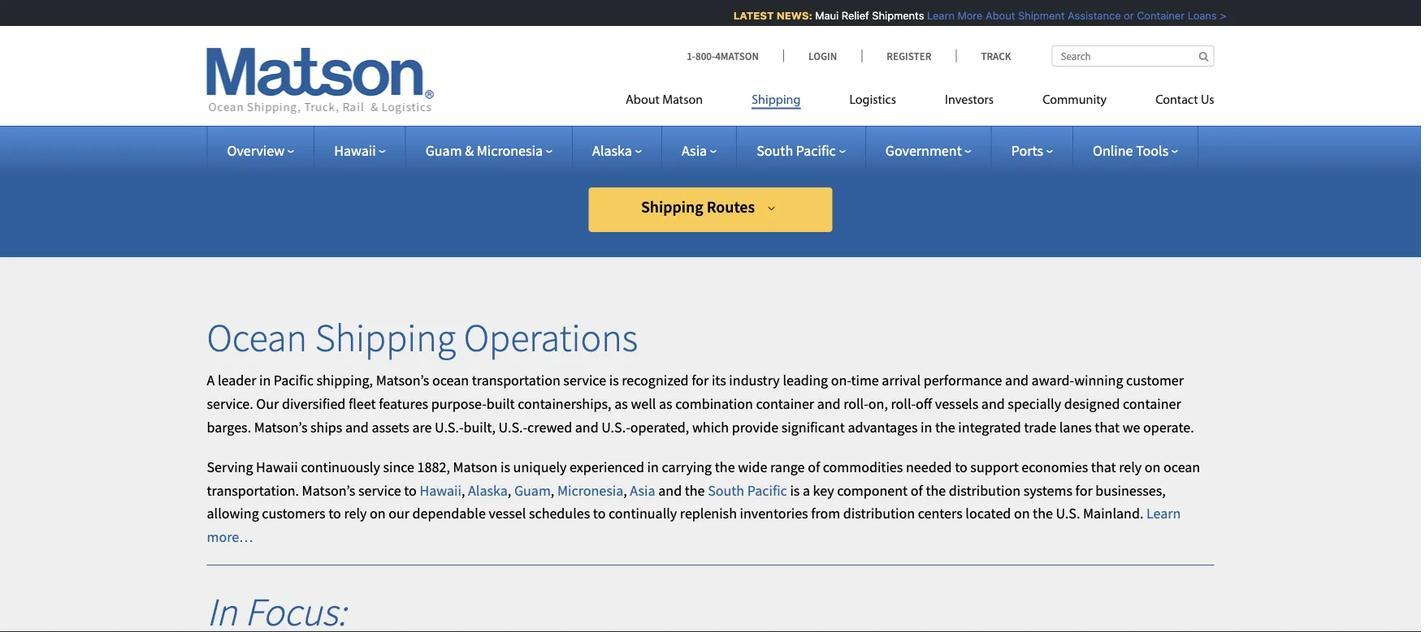 Task type: locate. For each thing, give the bounding box(es) containing it.
provide
[[732, 419, 778, 437]]

shipment
[[1013, 9, 1060, 22]]

recognized
[[622, 372, 689, 390]]

register for 1st register link from left
[[624, 54, 686, 73]]

0 horizontal spatial rely
[[344, 505, 367, 523]]

us
[[433, 9, 449, 28], [1201, 94, 1214, 107]]

None search field
[[1052, 45, 1214, 67]]

0 horizontal spatial alaska
[[468, 482, 508, 500]]

or
[[1119, 9, 1129, 22]]

0 horizontal spatial about
[[626, 94, 660, 107]]

that
[[1095, 419, 1120, 437], [1091, 458, 1116, 477]]

to right needed
[[955, 458, 967, 477]]

hawaii for hawaii , alaska , guam , micronesia , asia and the south pacific
[[420, 482, 461, 500]]

south pacific link down shipping link
[[757, 141, 846, 160]]

from
[[811, 505, 840, 523]]

the
[[935, 419, 955, 437], [715, 458, 735, 477], [685, 482, 705, 500], [926, 482, 946, 500], [1033, 505, 1053, 523]]

0 horizontal spatial hawaii
[[256, 458, 298, 477]]

alaska link down about matson
[[592, 141, 642, 160]]

alaska link up the vessel
[[468, 482, 508, 500]]

track down "latest news: maui relief shipments learn more about shipment assistance or container loans >"
[[981, 49, 1011, 63]]

shipping inside shipping link
[[752, 94, 801, 107]]

is inside the 'serving hawaii continuously since 1882, matson is uniquely experienced in carrying the wide range of commodities needed to support economies that rely on ocean transportation. matson's service to'
[[501, 458, 510, 477]]

needed
[[906, 458, 952, 477]]

1 vertical spatial is
[[501, 458, 510, 477]]

investors link
[[921, 86, 1018, 119]]

hawaii link down the blue matson logo with ocean, shipping, truck, rail and logistics written beneath it.
[[334, 141, 386, 160]]

distribution up located
[[949, 482, 1020, 500]]

1 horizontal spatial register
[[887, 49, 931, 63]]

1 horizontal spatial about
[[980, 9, 1010, 22]]

0 vertical spatial shipping
[[752, 94, 801, 107]]

features
[[379, 395, 428, 413]]

1 vertical spatial learn
[[1146, 505, 1181, 523]]

1 vertical spatial about
[[626, 94, 660, 107]]

service down since at left
[[358, 482, 401, 500]]

in left carrying
[[647, 458, 659, 477]]

learn
[[922, 9, 949, 22], [1146, 505, 1181, 523]]

1 horizontal spatial us
[[1201, 94, 1214, 107]]

shipping up south pacific
[[752, 94, 801, 107]]

forgot password?
[[657, 79, 764, 97]]

for left its
[[692, 372, 709, 390]]

0 horizontal spatial asia
[[630, 482, 655, 500]]

a
[[207, 372, 215, 390]]

shipments
[[867, 9, 919, 22]]

time
[[851, 372, 879, 390]]

about matson link
[[626, 86, 727, 119]]

is left uniquely
[[501, 458, 510, 477]]

south
[[757, 141, 793, 160], [708, 482, 744, 500]]

winning
[[1074, 372, 1123, 390]]

track up community
[[1039, 50, 1081, 68]]

0 vertical spatial us
[[433, 9, 449, 28]]

2 u.s.- from the left
[[499, 419, 527, 437]]

0 horizontal spatial of
[[808, 458, 820, 477]]

is left recognized
[[609, 372, 619, 390]]

1 , from the left
[[461, 482, 465, 500]]

to up our in the bottom left of the page
[[404, 482, 417, 500]]

support
[[970, 458, 1019, 477]]

key
[[813, 482, 834, 500]]

shipping up 'shipping,'
[[315, 313, 456, 362]]

container
[[1132, 9, 1179, 22]]

pacific up diversified
[[274, 372, 314, 390]]

0 vertical spatial hawaii
[[334, 141, 376, 160]]

asia down about matson "link"
[[682, 141, 707, 160]]

1 horizontal spatial distribution
[[949, 482, 1020, 500]]

a leader in pacific shipping, matson's ocean transportation service is recognized for its industry leading on-time arrival performance and award-winning customer service. our diversified fleet features purpose-built containerships, as well as combination container and roll-on, roll-off vessels and specially designed container barges. matson's ships and assets are u.s.-built, u.s.-crewed and u.s.-operated, which provide significant advantages in the integrated trade lanes that we operate.
[[207, 372, 1194, 437]]

, up dependable
[[461, 482, 465, 500]]

1 horizontal spatial south
[[757, 141, 793, 160]]

0 vertical spatial hawaii link
[[334, 141, 386, 160]]

register inside register link
[[624, 54, 686, 73]]

2 vertical spatial matson's
[[302, 482, 355, 500]]

as right well on the bottom
[[659, 395, 672, 413]]

shipping left routes
[[641, 197, 703, 217]]

1 vertical spatial for
[[1075, 482, 1093, 500]]

2 horizontal spatial shipping
[[752, 94, 801, 107]]

asia link up continually
[[630, 482, 655, 500]]

1 vertical spatial of
[[911, 482, 923, 500]]

alaska down about matson
[[592, 141, 632, 160]]

ports link
[[1011, 141, 1053, 160]]

1 horizontal spatial is
[[609, 372, 619, 390]]

guam down uniquely
[[514, 482, 551, 500]]

are
[[412, 419, 432, 437]]

1 vertical spatial ocean
[[1163, 458, 1200, 477]]

0 horizontal spatial ocean
[[432, 372, 469, 390]]

micronesia
[[477, 141, 543, 160], [557, 482, 623, 500]]

roll- down arrival
[[891, 395, 916, 413]]

contact us
[[1155, 94, 1214, 107]]

1 horizontal spatial contact
[[1155, 94, 1198, 107]]

the left wide
[[715, 458, 735, 477]]

on left our in the bottom left of the page
[[370, 505, 386, 523]]

, up the schedules
[[551, 482, 554, 500]]

2 vertical spatial hawaii
[[420, 482, 461, 500]]

0 vertical spatial for
[[692, 372, 709, 390]]

hawaii for hawaii
[[334, 141, 376, 160]]

roll- down the time
[[844, 395, 868, 413]]

contact us › link
[[370, 4, 467, 33]]

pacific down shipping link
[[796, 141, 836, 160]]

1 horizontal spatial track
[[1039, 50, 1081, 68]]

micronesia down "experienced"
[[557, 482, 623, 500]]

guam & micronesia link
[[425, 141, 553, 160]]

serving hawaii continuously since 1882, matson is uniquely experienced in carrying the wide range of commodities needed to support economies that rely on ocean transportation. matson's service to
[[207, 458, 1200, 500]]

that left we
[[1095, 419, 1120, 437]]

that inside the 'serving hawaii continuously since 1882, matson is uniquely experienced in carrying the wide range of commodities needed to support economies that rely on ocean transportation. matson's service to'
[[1091, 458, 1116, 477]]

as left well on the bottom
[[614, 395, 628, 413]]

alaska link for the topmost south pacific link
[[592, 141, 642, 160]]

0 horizontal spatial container
[[756, 395, 814, 413]]

south down shipping link
[[757, 141, 793, 160]]

contact for contact us
[[1155, 94, 1198, 107]]

industry
[[729, 372, 780, 390]]

register link down shipments at the right top
[[861, 49, 956, 63]]

container
[[756, 395, 814, 413], [1123, 395, 1181, 413]]

hawaii link down 1882, at the left bottom
[[420, 482, 461, 500]]

rely left our in the bottom left of the page
[[344, 505, 367, 523]]

0 vertical spatial alaska
[[592, 141, 632, 160]]

south pacific link down wide
[[708, 482, 787, 500]]

contact inside contact us › link
[[381, 9, 430, 28]]

track for track button
[[1039, 50, 1081, 68]]

1 vertical spatial service
[[358, 482, 401, 500]]

transportation
[[472, 372, 560, 390]]

0 horizontal spatial matson
[[453, 458, 498, 477]]

0 horizontal spatial as
[[614, 395, 628, 413]]

us down 'search' icon
[[1201, 94, 1214, 107]]

1 vertical spatial alaska link
[[468, 482, 508, 500]]

1 vertical spatial guam
[[514, 482, 551, 500]]

1 horizontal spatial micronesia
[[557, 482, 623, 500]]

0 vertical spatial ocean
[[432, 372, 469, 390]]

vessels
[[935, 395, 978, 413]]

our
[[389, 505, 410, 523]]

0 vertical spatial distribution
[[949, 482, 1020, 500]]

service.
[[207, 395, 253, 413]]

0 horizontal spatial us
[[433, 9, 449, 28]]

in down off
[[921, 419, 932, 437]]

for up u.s.
[[1075, 482, 1093, 500]]

relief
[[836, 9, 864, 22]]

and down on-
[[817, 395, 841, 413]]

component
[[837, 482, 908, 500]]

online tools link
[[1093, 141, 1178, 160]]

1 horizontal spatial on
[[1014, 505, 1030, 523]]

0 horizontal spatial pacific
[[274, 372, 314, 390]]

track for track link
[[981, 49, 1011, 63]]

1 horizontal spatial for
[[1075, 482, 1093, 500]]

2 as from the left
[[659, 395, 672, 413]]

register up forgot
[[624, 54, 686, 73]]

us for contact us
[[1201, 94, 1214, 107]]

alaska up the vessel
[[468, 482, 508, 500]]

customer
[[1126, 372, 1184, 390]]

routes
[[707, 197, 755, 217]]

register link
[[607, 49, 704, 79], [861, 49, 956, 63]]

None button
[[717, 49, 814, 79]]

asia up continually
[[630, 482, 655, 500]]

, left guam link
[[508, 482, 511, 500]]

1 horizontal spatial alaska
[[592, 141, 632, 160]]

matson's
[[376, 372, 429, 390], [254, 419, 307, 437], [302, 482, 355, 500]]

of
[[808, 458, 820, 477], [911, 482, 923, 500]]

alaska link for guam link
[[468, 482, 508, 500]]

,
[[461, 482, 465, 500], [508, 482, 511, 500], [551, 482, 554, 500], [623, 482, 627, 500]]

replenish
[[680, 505, 737, 523]]

hawaii down 1882, at the left bottom
[[420, 482, 461, 500]]

2 horizontal spatial in
[[921, 419, 932, 437]]

alaska link
[[592, 141, 642, 160], [468, 482, 508, 500]]

1 horizontal spatial service
[[563, 372, 606, 390]]

its
[[712, 372, 726, 390]]

1 container from the left
[[756, 395, 814, 413]]

guam left &
[[425, 141, 462, 160]]

us left ›
[[433, 9, 449, 28]]

, up continually
[[623, 482, 627, 500]]

dependable
[[412, 505, 486, 523]]

2 register link from the left
[[861, 49, 956, 63]]

1 vertical spatial pacific
[[274, 372, 314, 390]]

to down hawaii , alaska , guam , micronesia , asia and the south pacific
[[593, 505, 606, 523]]

the down vessels
[[935, 419, 955, 437]]

vessel
[[489, 505, 526, 523]]

1-800-4matson link
[[687, 49, 783, 63]]

is left a
[[790, 482, 800, 500]]

1 horizontal spatial hawaii
[[334, 141, 376, 160]]

of inside the 'serving hawaii continuously since 1882, matson is uniquely experienced in carrying the wide range of commodities needed to support economies that rely on ocean transportation. matson's service to'
[[808, 458, 820, 477]]

container down customer on the right bottom of the page
[[1123, 395, 1181, 413]]

about
[[980, 9, 1010, 22], [626, 94, 660, 107]]

service up containerships,
[[563, 372, 606, 390]]

overview link
[[227, 141, 294, 160]]

0 vertical spatial is
[[609, 372, 619, 390]]

0 horizontal spatial guam
[[425, 141, 462, 160]]

matson's up features
[[376, 372, 429, 390]]

rely up businesses,
[[1119, 458, 1142, 477]]

Password: password field
[[678, 2, 816, 29]]

0 vertical spatial that
[[1095, 419, 1120, 437]]

contact us ›
[[381, 9, 456, 28]]

shipping
[[752, 94, 801, 107], [641, 197, 703, 217], [315, 313, 456, 362]]

and down carrying
[[658, 482, 682, 500]]

customers
[[262, 505, 326, 523]]

0 vertical spatial guam
[[425, 141, 462, 160]]

1 horizontal spatial u.s.-
[[499, 419, 527, 437]]

distribution
[[949, 482, 1020, 500], [843, 505, 915, 523]]

learn more about shipment assistance or container loans > link
[[922, 9, 1221, 22]]

1 vertical spatial rely
[[344, 505, 367, 523]]

Search search field
[[1052, 45, 1214, 67]]

0 vertical spatial rely
[[1119, 458, 1142, 477]]

south pacific link
[[757, 141, 846, 160], [708, 482, 787, 500]]

0 vertical spatial matson
[[662, 94, 703, 107]]

0 horizontal spatial service
[[358, 482, 401, 500]]

u.s.- up "experienced"
[[601, 419, 630, 437]]

investors
[[945, 94, 994, 107]]

trade
[[1024, 419, 1056, 437]]

track inside track button
[[1039, 50, 1081, 68]]

built,
[[464, 419, 496, 437]]

register link up about matson
[[607, 49, 704, 79]]

contact for contact us ›
[[381, 9, 430, 28]]

0 horizontal spatial register
[[624, 54, 686, 73]]

of up a
[[808, 458, 820, 477]]

1 horizontal spatial in
[[647, 458, 659, 477]]

rely inside the 'serving hawaii continuously since 1882, matson is uniquely experienced in carrying the wide range of commodities needed to support economies that rely on ocean transportation. matson's service to'
[[1119, 458, 1142, 477]]

in inside the 'serving hawaii continuously since 1882, matson is uniquely experienced in carrying the wide range of commodities needed to support economies that rely on ocean transportation. matson's service to'
[[647, 458, 659, 477]]

shipping for shipping
[[752, 94, 801, 107]]

service
[[563, 372, 606, 390], [358, 482, 401, 500]]

0 vertical spatial contact
[[381, 9, 430, 28]]

contact left ›
[[381, 9, 430, 28]]

0 horizontal spatial for
[[692, 372, 709, 390]]

operate.
[[1143, 419, 1194, 437]]

of down needed
[[911, 482, 923, 500]]

is inside "a leader in pacific shipping, matson's ocean transportation service is recognized for its industry leading on-time arrival performance and award-winning customer service. our diversified fleet features purpose-built containerships, as well as combination container and roll-on, roll-off vessels and specially designed container barges. matson's ships and assets are u.s.-built, u.s.-crewed and u.s.-operated, which provide significant advantages in the integrated trade lanes that we operate."
[[609, 372, 619, 390]]

on right located
[[1014, 505, 1030, 523]]

ocean up purpose-
[[432, 372, 469, 390]]

2 roll- from the left
[[891, 395, 916, 413]]

that up businesses,
[[1091, 458, 1116, 477]]

south pacific
[[757, 141, 836, 160]]

1 vertical spatial that
[[1091, 458, 1116, 477]]

transportation.
[[207, 482, 299, 500]]

learn down businesses,
[[1146, 505, 1181, 523]]

hawaii inside the 'serving hawaii continuously since 1882, matson is uniquely experienced in carrying the wide range of commodities needed to support economies that rely on ocean transportation. matson's service to'
[[256, 458, 298, 477]]

government
[[885, 141, 962, 160]]

0 vertical spatial south
[[757, 141, 793, 160]]

a
[[803, 482, 810, 500]]

0 vertical spatial service
[[563, 372, 606, 390]]

matson's down our
[[254, 419, 307, 437]]

1 horizontal spatial asia link
[[682, 141, 717, 160]]

that inside "a leader in pacific shipping, matson's ocean transportation service is recognized for its industry leading on-time arrival performance and award-winning customer service. our diversified fleet features purpose-built containerships, as well as combination container and roll-on, roll-off vessels and specially designed container barges. matson's ships and assets are u.s.-built, u.s.-crewed and u.s.-operated, which provide significant advantages in the integrated trade lanes that we operate."
[[1095, 419, 1120, 437]]

shipping inside shipping routes link
[[641, 197, 703, 217]]

0 vertical spatial alaska link
[[592, 141, 642, 160]]

micronesia right &
[[477, 141, 543, 160]]

2 vertical spatial in
[[647, 458, 659, 477]]

pacific up 'inventories'
[[747, 482, 787, 500]]

pacific
[[796, 141, 836, 160], [274, 372, 314, 390], [747, 482, 787, 500]]

1 horizontal spatial container
[[1123, 395, 1181, 413]]

us for contact us ›
[[433, 9, 449, 28]]

asia link down about matson "link"
[[682, 141, 717, 160]]

0 horizontal spatial south
[[708, 482, 744, 500]]

1 horizontal spatial ocean
[[1163, 458, 1200, 477]]

1 vertical spatial hawaii
[[256, 458, 298, 477]]

alaska
[[592, 141, 632, 160], [468, 482, 508, 500]]

1 vertical spatial contact
[[1155, 94, 1198, 107]]

in up our
[[259, 372, 271, 390]]

south up the replenish
[[708, 482, 744, 500]]

us inside 'link'
[[1201, 94, 1214, 107]]

and up specially
[[1005, 372, 1029, 390]]

u.s.- down purpose-
[[435, 419, 464, 437]]

top menu navigation
[[626, 86, 1214, 119]]

0 horizontal spatial roll-
[[844, 395, 868, 413]]

the inside "a leader in pacific shipping, matson's ocean transportation service is recognized for its industry leading on-time arrival performance and award-winning customer service. our diversified fleet features purpose-built containerships, as well as combination container and roll-on, roll-off vessels and specially designed container barges. matson's ships and assets are u.s.-built, u.s.-crewed and u.s.-operated, which provide significant advantages in the integrated trade lanes that we operate."
[[935, 419, 955, 437]]

2 vertical spatial pacific
[[747, 482, 787, 500]]

0 horizontal spatial learn
[[922, 9, 949, 22]]

news:
[[771, 9, 807, 22]]

0 horizontal spatial micronesia
[[477, 141, 543, 160]]

distribution down the component
[[843, 505, 915, 523]]

u.s.- down built
[[499, 419, 527, 437]]

0 horizontal spatial contact
[[381, 9, 430, 28]]

2 horizontal spatial on
[[1145, 458, 1161, 477]]

1 horizontal spatial as
[[659, 395, 672, 413]]

asia
[[682, 141, 707, 160], [630, 482, 655, 500]]

container down leading
[[756, 395, 814, 413]]

ocean inside "a leader in pacific shipping, matson's ocean transportation service is recognized for its industry leading on-time arrival performance and award-winning customer service. our diversified fleet features purpose-built containerships, as well as combination container and roll-on, roll-off vessels and specially designed container barges. matson's ships and assets are u.s.-built, u.s.-crewed and u.s.-operated, which provide significant advantages in the integrated trade lanes that we operate."
[[432, 372, 469, 390]]

1 horizontal spatial of
[[911, 482, 923, 500]]

register for first register link from right
[[887, 49, 931, 63]]

1 horizontal spatial rely
[[1119, 458, 1142, 477]]

commodities
[[823, 458, 903, 477]]

0 horizontal spatial in
[[259, 372, 271, 390]]

award-
[[1032, 372, 1074, 390]]

hawaii down the blue matson logo with ocean, shipping, truck, rail and logistics written beneath it.
[[334, 141, 376, 160]]

on up businesses,
[[1145, 458, 1161, 477]]

contact up tools
[[1155, 94, 1198, 107]]

on,
[[868, 395, 888, 413]]

register down shipments at the right top
[[887, 49, 931, 63]]

1 horizontal spatial alaska link
[[592, 141, 642, 160]]

range
[[770, 458, 805, 477]]

0 vertical spatial asia
[[682, 141, 707, 160]]

ocean down operate.
[[1163, 458, 1200, 477]]

contact inside contact us 'link'
[[1155, 94, 1198, 107]]

learn left more
[[922, 9, 949, 22]]

ocean inside the 'serving hawaii continuously since 1882, matson is uniquely experienced in carrying the wide range of commodities needed to support economies that rely on ocean transportation. matson's service to'
[[1163, 458, 1200, 477]]

Enter Booking # or  Vin # text field
[[958, 0, 1161, 25]]

1 vertical spatial asia link
[[630, 482, 655, 500]]

more…
[[207, 528, 253, 547]]

hawaii up transportation.
[[256, 458, 298, 477]]

1 vertical spatial distribution
[[843, 505, 915, 523]]

matson
[[662, 94, 703, 107], [453, 458, 498, 477]]

hawaii link for the topmost south pacific link
[[334, 141, 386, 160]]

1 vertical spatial matson
[[453, 458, 498, 477]]

2 horizontal spatial hawaii
[[420, 482, 461, 500]]

2 vertical spatial shipping
[[315, 313, 456, 362]]

0 horizontal spatial alaska link
[[468, 482, 508, 500]]

matson's down continuously
[[302, 482, 355, 500]]



Task type: describe. For each thing, give the bounding box(es) containing it.
0 vertical spatial south pacific link
[[757, 141, 846, 160]]

for inside "a leader in pacific shipping, matson's ocean transportation service is recognized for its industry leading on-time arrival performance and award-winning customer service. our diversified fleet features purpose-built containerships, as well as combination container and roll-on, roll-off vessels and specially designed container barges. matson's ships and assets are u.s.-built, u.s.-crewed and u.s.-operated, which provide significant advantages in the integrated trade lanes that we operate."
[[692, 372, 709, 390]]

0 vertical spatial learn
[[922, 9, 949, 22]]

ocean
[[207, 313, 307, 362]]

matson inside "link"
[[662, 94, 703, 107]]

4 , from the left
[[623, 482, 627, 500]]

&
[[465, 141, 474, 160]]

1882,
[[417, 458, 450, 477]]

the down carrying
[[685, 482, 705, 500]]

crewed
[[527, 419, 572, 437]]

the up centers
[[926, 482, 946, 500]]

blue matson logo with ocean, shipping, truck, rail and logistics written beneath it. image
[[207, 48, 434, 115]]

1 horizontal spatial pacific
[[747, 482, 787, 500]]

loans
[[1182, 9, 1212, 22]]

allowing
[[207, 505, 259, 523]]

maui
[[810, 9, 833, 22]]

hawaii , alaska , guam , micronesia , asia and the south pacific
[[420, 482, 787, 500]]

1-800-4matson
[[687, 49, 759, 63]]

matson inside the 'serving hawaii continuously since 1882, matson is uniquely experienced in carrying the wide range of commodities needed to support economies that rely on ocean transportation. matson's service to'
[[453, 458, 498, 477]]

latest news: maui relief shipments learn more about shipment assistance or container loans >
[[728, 9, 1221, 22]]

1 vertical spatial asia
[[630, 482, 655, 500]]

matson's inside the 'serving hawaii continuously since 1882, matson is uniquely experienced in carrying the wide range of commodities needed to support economies that rely on ocean transportation. matson's service to'
[[302, 482, 355, 500]]

track button
[[1011, 44, 1109, 74]]

ocean shipping operations
[[207, 313, 638, 362]]

800-
[[695, 49, 715, 63]]

continuously
[[301, 458, 380, 477]]

continually
[[609, 505, 677, 523]]

1 vertical spatial matson's
[[254, 419, 307, 437]]

learn more… link
[[207, 505, 1181, 547]]

4matson
[[715, 49, 759, 63]]

lanes
[[1059, 419, 1092, 437]]

0 vertical spatial about
[[980, 9, 1010, 22]]

1 roll- from the left
[[844, 395, 868, 413]]

arrival
[[882, 372, 921, 390]]

shipping,
[[316, 372, 373, 390]]

service inside "a leader in pacific shipping, matson's ocean transportation service is recognized for its industry leading on-time arrival performance and award-winning customer service. our diversified fleet features purpose-built containerships, as well as combination container and roll-on, roll-off vessels and specially designed container barges. matson's ships and assets are u.s.-built, u.s.-crewed and u.s.-operated, which provide significant advantages in the integrated trade lanes that we operate."
[[563, 372, 606, 390]]

about inside "link"
[[626, 94, 660, 107]]

and down the fleet
[[345, 419, 369, 437]]

1 u.s.- from the left
[[435, 419, 464, 437]]

government link
[[885, 141, 971, 160]]

specially
[[1008, 395, 1061, 413]]

on inside the 'serving hawaii continuously since 1882, matson is uniquely experienced in carrying the wide range of commodities needed to support economies that rely on ocean transportation. matson's service to'
[[1145, 458, 1161, 477]]

learn inside learn more…
[[1146, 505, 1181, 523]]

and up integrated
[[981, 395, 1005, 413]]

tools
[[1136, 141, 1169, 160]]

and down containerships,
[[575, 419, 599, 437]]

3 , from the left
[[551, 482, 554, 500]]

1 register link from the left
[[607, 49, 704, 79]]

2 , from the left
[[508, 482, 511, 500]]

0 horizontal spatial on
[[370, 505, 386, 523]]

›
[[452, 9, 456, 28]]

centers
[[918, 505, 963, 523]]

service inside the 'serving hawaii continuously since 1882, matson is uniquely experienced in carrying the wide range of commodities needed to support economies that rely on ocean transportation. matson's service to'
[[358, 482, 401, 500]]

schedules
[[529, 505, 590, 523]]

1 as from the left
[[614, 395, 628, 413]]

0 vertical spatial in
[[259, 372, 271, 390]]

located
[[966, 505, 1011, 523]]

logistics
[[849, 94, 896, 107]]

logistics link
[[825, 86, 921, 119]]

shipping for shipping routes
[[641, 197, 703, 217]]

2 container from the left
[[1123, 395, 1181, 413]]

0 vertical spatial matson's
[[376, 372, 429, 390]]

1 vertical spatial alaska
[[468, 482, 508, 500]]

serving
[[207, 458, 253, 477]]

track link
[[956, 49, 1011, 63]]

1 horizontal spatial guam
[[514, 482, 551, 500]]

performance
[[923, 372, 1002, 390]]

1 vertical spatial in
[[921, 419, 932, 437]]

pacific inside "a leader in pacific shipping, matson's ocean transportation service is recognized for its industry leading on-time arrival performance and award-winning customer service. our diversified fleet features purpose-built containerships, as well as combination container and roll-on, roll-off vessels and specially designed container barges. matson's ships and assets are u.s.-built, u.s.-crewed and u.s.-operated, which provide significant advantages in the integrated trade lanes that we operate."
[[274, 372, 314, 390]]

contact us link
[[1131, 86, 1214, 119]]

0 horizontal spatial shipping
[[315, 313, 456, 362]]

is inside is a key component of the distribution systems for businesses, allowing customers to rely on our dependable vessel schedules to continually replenish inventories from distribution centers located on the u.s. mainland.
[[790, 482, 800, 500]]

overview
[[227, 141, 285, 160]]

0 vertical spatial micronesia
[[477, 141, 543, 160]]

shipping routes link
[[589, 188, 832, 232]]

well
[[631, 395, 656, 413]]

economies
[[1022, 458, 1088, 477]]

significant
[[781, 419, 845, 437]]

businesses,
[[1095, 482, 1166, 500]]

ships
[[310, 419, 342, 437]]

0 horizontal spatial asia link
[[630, 482, 655, 500]]

learn more…
[[207, 505, 1181, 547]]

assets
[[372, 419, 409, 437]]

the inside the 'serving hawaii continuously since 1882, matson is uniquely experienced in carrying the wide range of commodities needed to support economies that rely on ocean transportation. matson's service to'
[[715, 458, 735, 477]]

online
[[1093, 141, 1133, 160]]

1 vertical spatial south
[[708, 482, 744, 500]]

ports
[[1011, 141, 1043, 160]]

combination
[[675, 395, 753, 413]]

we
[[1123, 419, 1140, 437]]

2 horizontal spatial pacific
[[796, 141, 836, 160]]

search image
[[1199, 51, 1209, 61]]

image of smiling customer service agent ready to help. image
[[423, 0, 516, 101]]

our
[[256, 395, 279, 413]]

guam link
[[514, 482, 551, 500]]

leader
[[218, 372, 256, 390]]

operated,
[[630, 419, 689, 437]]

forgot
[[657, 79, 696, 97]]

micronesia link
[[557, 482, 623, 500]]

3 u.s.- from the left
[[601, 419, 630, 437]]

which
[[692, 419, 729, 437]]

online tools
[[1093, 141, 1169, 160]]

on-
[[831, 372, 851, 390]]

1 vertical spatial south pacific link
[[708, 482, 787, 500]]

rely inside is a key component of the distribution systems for businesses, allowing customers to rely on our dependable vessel schedules to continually replenish inventories from distribution centers located on the u.s. mainland.
[[344, 505, 367, 523]]

1 vertical spatial micronesia
[[557, 482, 623, 500]]

experienced
[[570, 458, 644, 477]]

to right 'customers'
[[328, 505, 341, 523]]

password?
[[699, 79, 764, 97]]

built
[[486, 395, 515, 413]]

hawaii link for guam link
[[420, 482, 461, 500]]

more
[[952, 9, 977, 22]]

about matson
[[626, 94, 703, 107]]

login link
[[783, 49, 861, 63]]

of inside is a key component of the distribution systems for businesses, allowing customers to rely on our dependable vessel schedules to continually replenish inventories from distribution centers located on the u.s. mainland.
[[911, 482, 923, 500]]

login
[[808, 49, 837, 63]]

diversified
[[282, 395, 346, 413]]

carrying
[[662, 458, 712, 477]]

shipping routes
[[641, 197, 755, 217]]

since
[[383, 458, 414, 477]]

fleet
[[349, 395, 376, 413]]

latest
[[728, 9, 769, 22]]

leading
[[783, 372, 828, 390]]

assistance
[[1062, 9, 1116, 22]]

1 horizontal spatial asia
[[682, 141, 707, 160]]

the down the systems
[[1033, 505, 1053, 523]]

1-
[[687, 49, 695, 63]]

0 horizontal spatial distribution
[[843, 505, 915, 523]]

systems
[[1023, 482, 1072, 500]]

off
[[916, 395, 932, 413]]

for inside is a key component of the distribution systems for businesses, allowing customers to rely on our dependable vessel schedules to continually replenish inventories from distribution centers located on the u.s. mainland.
[[1075, 482, 1093, 500]]

uniquely
[[513, 458, 567, 477]]



Task type: vqa. For each thing, say whether or not it's contained in the screenshot.
the rightmost "Alaska" link
yes



